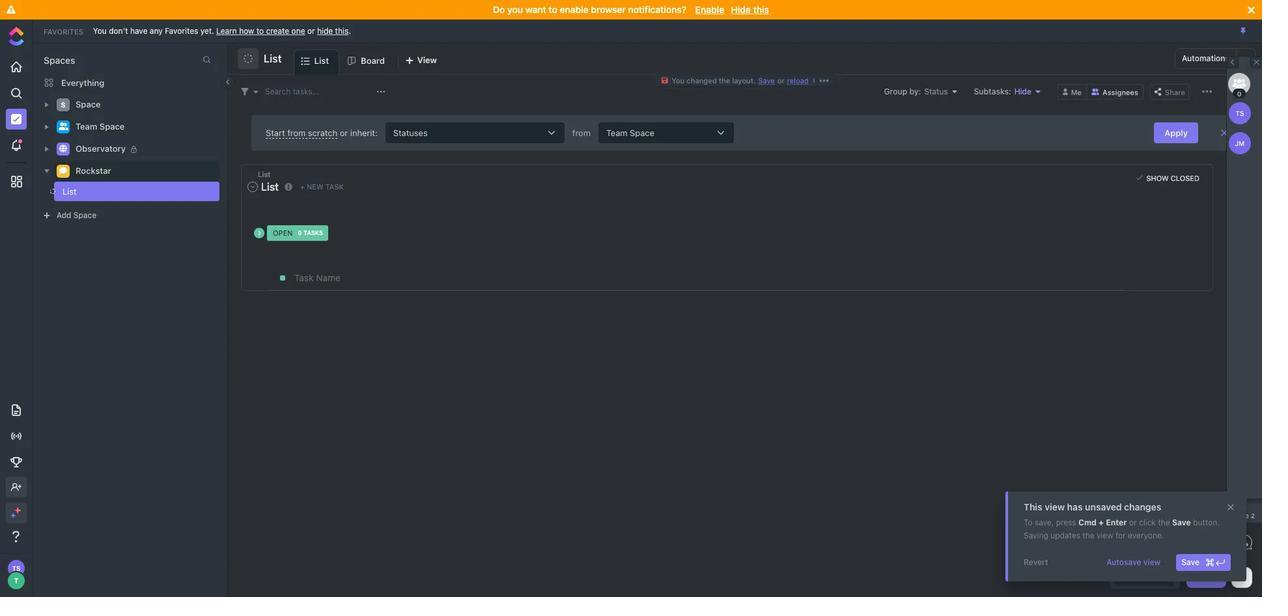Task type: vqa. For each thing, say whether or not it's contained in the screenshot.
3rd "Google" from the left
no



Task type: describe. For each thing, give the bounding box(es) containing it.
saving
[[1024, 531, 1049, 541]]

save,
[[1035, 518, 1055, 528]]

space link
[[76, 94, 211, 115]]

1 horizontal spatial hide
[[1015, 86, 1032, 96]]

assignees button
[[1088, 84, 1144, 99]]

view for autosave
[[1144, 558, 1161, 568]]

status
[[925, 86, 949, 96]]

statuses button
[[378, 123, 573, 143]]

start from scratch or inherit:
[[266, 127, 378, 138]]

unsaved
[[1086, 502, 1123, 513]]

automations
[[1183, 53, 1230, 63]]

want
[[526, 4, 547, 15]]

0 vertical spatial +
[[300, 183, 305, 191]]

0 horizontal spatial to
[[257, 26, 264, 36]]

inherit:
[[350, 127, 378, 138]]

view
[[418, 55, 437, 65]]

0 horizontal spatial list link
[[33, 182, 198, 201]]

0 vertical spatial save
[[759, 76, 775, 85]]

team space inside dropdown button
[[607, 127, 655, 138]]

press
[[1057, 518, 1077, 528]]

1 horizontal spatial this
[[754, 4, 770, 15]]

learn
[[216, 26, 237, 36]]

list button
[[259, 44, 282, 73]]

me
[[1072, 88, 1082, 96]]

view for this
[[1045, 502, 1066, 513]]

this
[[1024, 502, 1043, 513]]

0 horizontal spatial the
[[719, 76, 731, 85]]

revert button
[[1019, 555, 1054, 572]]

autosave
[[1107, 558, 1142, 568]]

rockstar
[[76, 166, 111, 176]]

0 vertical spatial hide
[[731, 4, 751, 15]]

spaces link
[[33, 55, 75, 66]]

changes
[[1125, 502, 1162, 513]]

view button
[[399, 50, 443, 75]]

you changed the layout. save or reload
[[672, 76, 809, 85]]

space inside dropdown button
[[630, 127, 655, 138]]

save inside button
[[1182, 558, 1200, 568]]

sparkle svg 1 image
[[14, 508, 21, 514]]

or right one
[[308, 26, 315, 36]]

group
[[885, 86, 908, 96]]

task
[[1205, 573, 1222, 583]]

show
[[1147, 174, 1169, 182]]

you don't have any favorites yet. learn how to create one or hide this .
[[93, 26, 351, 36]]

start
[[266, 127, 285, 138]]

0 horizontal spatial this
[[335, 26, 349, 36]]

Task Name text field
[[295, 266, 1126, 290]]

task
[[326, 183, 344, 191]]

save button
[[1177, 555, 1232, 572]]

enable
[[560, 4, 589, 15]]

+ inside "this view has unsaved changes to save, press cmd + enter or click the save button. saving updates the view for everyone."
[[1099, 518, 1105, 528]]

show closed
[[1147, 174, 1200, 182]]

enable
[[696, 4, 725, 15]]

observatory
[[76, 143, 126, 154]]

2 vertical spatial the
[[1083, 531, 1095, 541]]

subtasks: hide
[[975, 86, 1032, 96]]

me button
[[1058, 84, 1088, 99]]

has
[[1068, 502, 1083, 513]]

1 from from the left
[[287, 127, 306, 138]]

0 horizontal spatial team space
[[76, 121, 125, 132]]

this view has unsaved changes to save, press cmd + enter or click the save button. saving updates the view for everyone.
[[1024, 502, 1220, 541]]

autosave view
[[1107, 558, 1161, 568]]

list inside list dropdown button
[[261, 181, 279, 193]]

create
[[266, 26, 289, 36]]

board link
[[361, 50, 390, 74]]

one
[[292, 26, 305, 36]]

share
[[1166, 88, 1186, 96]]

spaces
[[44, 55, 75, 66]]

apply
[[1165, 127, 1189, 138]]

board
[[361, 55, 385, 66]]

button.
[[1194, 518, 1220, 528]]

0 horizontal spatial team
[[76, 121, 97, 132]]

list down hide
[[314, 55, 329, 66]]

tasks
[[304, 230, 323, 237]]

automations button
[[1176, 49, 1237, 68]]

you for you don't have any favorites yet. learn how to create one or hide this .
[[93, 26, 107, 36]]

comment image
[[59, 167, 67, 175]]

or left the reload
[[778, 76, 785, 85]]

assignees
[[1103, 88, 1139, 96]]

+ new task
[[300, 183, 344, 191]]

save button
[[756, 76, 778, 85]]

hide 2
[[1235, 512, 1256, 520]]

add space
[[57, 210, 96, 220]]



Task type: locate. For each thing, give the bounding box(es) containing it.
0 horizontal spatial hide
[[731, 4, 751, 15]]

favorites up spaces
[[44, 27, 83, 36]]

to right the how
[[257, 26, 264, 36]]

0 right view settings icon
[[1238, 90, 1242, 98]]

1 horizontal spatial team
[[607, 127, 628, 138]]

.
[[349, 26, 351, 36]]

save inside "this view has unsaved changes to save, press cmd + enter or click the save button. saving updates the view for everyone."
[[1173, 518, 1192, 528]]

hide right subtasks:
[[1015, 86, 1032, 96]]

yet.
[[200, 26, 214, 36]]

or
[[308, 26, 315, 36], [778, 76, 785, 85], [340, 127, 348, 138], [1130, 518, 1138, 528]]

list button
[[246, 178, 282, 196]]

0 vertical spatial view
[[1045, 502, 1066, 513]]

the right click
[[1159, 518, 1171, 528]]

the down cmd
[[1083, 531, 1095, 541]]

new
[[307, 183, 324, 191]]

view down everyone.
[[1144, 558, 1161, 568]]

search
[[265, 86, 291, 96]]

you left the changed on the right
[[672, 76, 685, 85]]

save right layout.
[[759, 76, 775, 85]]

you
[[508, 4, 523, 15]]

ts for ts
[[1237, 109, 1245, 117]]

0 for 0 tasks
[[298, 230, 302, 237]]

hide this link
[[317, 26, 349, 36]]

hide
[[317, 26, 333, 36]]

0 horizontal spatial from
[[287, 127, 306, 138]]

0 horizontal spatial +
[[300, 183, 305, 191]]

list
[[264, 53, 282, 65], [314, 55, 329, 66], [258, 170, 271, 179], [261, 181, 279, 193], [63, 186, 77, 197]]

changed
[[687, 76, 717, 85]]

1 vertical spatial save
[[1173, 518, 1192, 528]]

you for you changed the layout. save or reload
[[672, 76, 685, 85]]

globe image
[[59, 145, 67, 153]]

or inside "this view has unsaved changes to save, press cmd + enter or click the save button. saving updates the view for everyone."
[[1130, 518, 1138, 528]]

1 vertical spatial you
[[672, 76, 685, 85]]

team inside dropdown button
[[607, 127, 628, 138]]

ts
[[1237, 109, 1245, 117], [12, 565, 21, 573]]

1 horizontal spatial team space
[[607, 127, 655, 138]]

for
[[1116, 531, 1127, 541]]

0 vertical spatial you
[[93, 26, 107, 36]]

team space link
[[76, 117, 211, 138]]

1 horizontal spatial the
[[1083, 531, 1095, 541]]

0 horizontal spatial ts
[[12, 565, 21, 573]]

1 horizontal spatial list link
[[314, 50, 334, 74]]

view up save,
[[1045, 502, 1066, 513]]

1 horizontal spatial from
[[573, 127, 591, 138]]

list down start
[[258, 170, 271, 179]]

click
[[1140, 518, 1157, 528]]

view inside button
[[1144, 558, 1161, 568]]

1 horizontal spatial ts
[[1237, 109, 1245, 117]]

view settings element
[[1200, 83, 1216, 100]]

enter
[[1107, 518, 1128, 528]]

reload
[[788, 76, 809, 85]]

cmd
[[1079, 518, 1097, 528]]

favorites right any
[[165, 26, 198, 36]]

2 vertical spatial hide
[[1235, 512, 1250, 520]]

+
[[300, 183, 305, 191], [1099, 518, 1105, 528]]

how
[[239, 26, 254, 36]]

team space
[[76, 121, 125, 132], [607, 127, 655, 138]]

0 horizontal spatial view
[[1045, 502, 1066, 513]]

team
[[76, 121, 97, 132], [607, 127, 628, 138]]

or left click
[[1130, 518, 1138, 528]]

jm
[[1236, 139, 1245, 147]]

revert
[[1024, 558, 1049, 568]]

to
[[1024, 518, 1033, 528]]

everyone.
[[1129, 531, 1165, 541]]

ts t
[[12, 565, 21, 585]]

+ left new
[[300, 183, 305, 191]]

1 vertical spatial to
[[257, 26, 264, 36]]

t
[[14, 577, 19, 585]]

scratch
[[308, 127, 338, 138]]

or left the inherit:
[[340, 127, 348, 138]]

autosave view button
[[1102, 555, 1167, 572]]

2 horizontal spatial the
[[1159, 518, 1171, 528]]

0 vertical spatial the
[[719, 76, 731, 85]]

list down the comment icon
[[63, 186, 77, 197]]

sparkle svg 2 image
[[10, 514, 15, 518]]

0 horizontal spatial 0
[[298, 230, 302, 237]]

1 horizontal spatial you
[[672, 76, 685, 85]]

list info image
[[285, 183, 292, 191]]

team space button
[[591, 123, 742, 143]]

you left don't
[[93, 26, 107, 36]]

2
[[1252, 512, 1256, 520]]

favorites
[[165, 26, 198, 36], [44, 27, 83, 36]]

don't
[[109, 26, 128, 36]]

Search tasks... text field
[[265, 82, 373, 101]]

to
[[549, 4, 558, 15], [257, 26, 264, 36]]

1 vertical spatial 0
[[298, 230, 302, 237]]

do you want to enable browser notifications? enable hide this
[[493, 4, 770, 15]]

ts for ts t
[[12, 565, 21, 573]]

2 vertical spatial view
[[1144, 558, 1161, 568]]

2 horizontal spatial hide
[[1235, 512, 1250, 520]]

hide
[[731, 4, 751, 15], [1015, 86, 1032, 96], [1235, 512, 1250, 520]]

statuses
[[393, 127, 428, 138]]

do
[[493, 4, 505, 15]]

to right the want
[[549, 4, 558, 15]]

space
[[76, 99, 101, 110], [100, 121, 125, 132], [630, 127, 655, 138], [74, 210, 96, 220]]

0 for 0
[[1238, 90, 1242, 98]]

2 from from the left
[[573, 127, 591, 138]]

the left layout.
[[719, 76, 731, 85]]

+ right cmd
[[1099, 518, 1105, 528]]

1 horizontal spatial to
[[549, 4, 558, 15]]

list inside list button
[[264, 53, 282, 65]]

0 vertical spatial 0
[[1238, 90, 1242, 98]]

from
[[287, 127, 306, 138], [573, 127, 591, 138]]

search tasks...
[[265, 86, 319, 96]]

1 horizontal spatial view
[[1097, 531, 1114, 541]]

start from scratch link
[[266, 127, 338, 138]]

2 vertical spatial save
[[1182, 558, 1200, 568]]

1 vertical spatial ts
[[12, 565, 21, 573]]

0 vertical spatial this
[[754, 4, 770, 15]]

have
[[130, 26, 148, 36]]

list link down rockstar
[[33, 182, 198, 201]]

this right hide
[[335, 26, 349, 36]]

rockstar link
[[76, 161, 211, 182]]

1 vertical spatial hide
[[1015, 86, 1032, 96]]

this right enable in the top of the page
[[754, 4, 770, 15]]

0 horizontal spatial favorites
[[44, 27, 83, 36]]

1 horizontal spatial 0
[[1238, 90, 1242, 98]]

list link
[[314, 50, 334, 74], [33, 182, 198, 201]]

0
[[1238, 90, 1242, 98], [298, 230, 302, 237]]

0 tasks
[[298, 230, 323, 237]]

1 vertical spatial +
[[1099, 518, 1105, 528]]

save down button. on the bottom of the page
[[1182, 558, 1200, 568]]

hide right enable in the top of the page
[[731, 4, 751, 15]]

updates
[[1051, 531, 1081, 541]]

ts up 'jm'
[[1237, 109, 1245, 117]]

0 vertical spatial list link
[[314, 50, 334, 74]]

1 vertical spatial list link
[[33, 182, 198, 201]]

everything
[[61, 77, 105, 88]]

show closed button
[[1134, 171, 1204, 184]]

any
[[150, 26, 163, 36]]

2 horizontal spatial view
[[1144, 558, 1161, 568]]

0 vertical spatial ts
[[1237, 109, 1245, 117]]

0 left tasks
[[298, 230, 302, 237]]

tasks...
[[293, 86, 319, 96]]

view left for
[[1097, 531, 1114, 541]]

0 horizontal spatial you
[[93, 26, 107, 36]]

list left the list info icon
[[261, 181, 279, 193]]

subtasks:
[[975, 86, 1012, 96]]

everything link
[[33, 72, 227, 93]]

save left button. on the bottom of the page
[[1173, 518, 1192, 528]]

1 horizontal spatial +
[[1099, 518, 1105, 528]]

list down create in the left of the page
[[264, 53, 282, 65]]

1 horizontal spatial favorites
[[165, 26, 198, 36]]

ts up t
[[12, 565, 21, 573]]

1 vertical spatial the
[[1159, 518, 1171, 528]]

0 vertical spatial to
[[549, 4, 558, 15]]

notifications?
[[629, 4, 687, 15]]

list link up search tasks... text field
[[314, 50, 334, 74]]

by:
[[910, 86, 922, 96]]

1 vertical spatial view
[[1097, 531, 1114, 541]]

you
[[93, 26, 107, 36], [672, 76, 685, 85]]

group by: status
[[885, 86, 949, 96]]

learn how to create one link
[[216, 26, 305, 36]]

user group image
[[58, 123, 68, 131]]

view
[[1045, 502, 1066, 513], [1097, 531, 1114, 541], [1144, 558, 1161, 568]]

hide left 2
[[1235, 512, 1250, 520]]

view settings image
[[1203, 87, 1213, 96]]

layout.
[[733, 76, 756, 85]]

1 vertical spatial this
[[335, 26, 349, 36]]

browser
[[591, 4, 626, 15]]

add
[[57, 210, 71, 220]]



